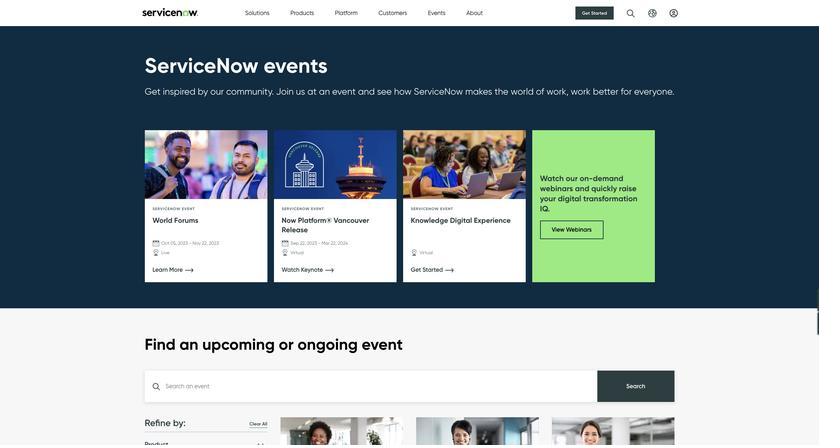 Task type: describe. For each thing, give the bounding box(es) containing it.
servicenow event for knowledge
[[411, 207, 453, 212]]

find
[[145, 335, 176, 355]]

servicenow events
[[145, 53, 328, 79]]

inspired
[[163, 86, 195, 97]]

experience
[[474, 216, 511, 225]]

live
[[161, 251, 169, 256]]

go to servicenow account image
[[669, 9, 678, 17]]

now
[[282, 216, 296, 225]]

event inside "get inspired by our community. join us at an event and see how servicenow makes the world of work, work better for everyone."
[[332, 86, 356, 97]]

your
[[540, 194, 556, 204]]

servicenow inside "get inspired by our community. join us at an event and see how servicenow makes the world of work, work better for everyone."
[[414, 86, 463, 97]]

mar
[[322, 241, 330, 247]]

about button
[[466, 9, 483, 17]]

- for platform®
[[318, 241, 320, 247]]

better
[[593, 86, 618, 97]]

started
[[591, 10, 607, 16]]

customers
[[378, 9, 407, 17]]

nov
[[193, 241, 201, 247]]

servicenow event for now
[[282, 207, 324, 212]]

by
[[198, 86, 208, 97]]

and inside "get inspired by our community. join us at an event and see how servicenow makes the world of work, work better for everyone."
[[358, 86, 375, 97]]

servicenow event for world
[[153, 207, 195, 212]]

iq.
[[540, 204, 550, 214]]

event for digital
[[440, 207, 453, 212]]

work
[[571, 86, 591, 97]]

quickly
[[591, 184, 617, 194]]

world forums link
[[153, 216, 259, 231]]

servicenow for live
[[153, 207, 181, 212]]

at
[[307, 86, 317, 97]]

webinars
[[540, 184, 573, 194]]

2 22, from the left
[[300, 241, 306, 247]]

an inside "get inspired by our community. join us at an event and see how servicenow makes the world of work, work better for everyone."
[[319, 86, 330, 97]]

the
[[494, 86, 508, 97]]

our inside the watch our on-demand webinars and quickly raise your digital transformation iq.
[[566, 174, 578, 184]]

or
[[279, 335, 294, 355]]

event for forums
[[182, 207, 195, 212]]

and inside the watch our on-demand webinars and quickly raise your digital transformation iq.
[[575, 184, 589, 194]]

release
[[282, 226, 308, 235]]

get started link
[[575, 7, 614, 20]]

refine by:
[[145, 418, 186, 430]]

about
[[466, 9, 483, 17]]

platform
[[335, 9, 358, 17]]

clear all
[[249, 422, 267, 428]]

products button
[[290, 9, 314, 17]]

2 virtual from the left
[[420, 251, 433, 256]]

everyone.
[[634, 86, 674, 97]]

get for get started
[[582, 10, 590, 16]]

platform button
[[335, 9, 358, 17]]

platform®
[[298, 216, 332, 225]]

digital
[[558, 194, 581, 204]]

our inside "get inspired by our community. join us at an event and see how servicenow makes the world of work, work better for everyone."
[[210, 86, 224, 97]]

raise
[[619, 184, 637, 194]]

events
[[428, 9, 445, 17]]

now platform® vancouver release
[[282, 216, 369, 235]]

refine
[[145, 418, 171, 430]]

all
[[262, 422, 267, 428]]

join
[[276, 86, 294, 97]]

digital
[[450, 216, 472, 225]]

clear all button
[[249, 422, 267, 429]]

2023 for world forums
[[178, 241, 188, 247]]

how
[[394, 86, 412, 97]]

0 horizontal spatial an
[[179, 335, 198, 355]]

vancouver
[[334, 216, 369, 225]]



Task type: vqa. For each thing, say whether or not it's contained in the screenshot.
'Now'
yes



Task type: locate. For each thing, give the bounding box(es) containing it.
0 vertical spatial an
[[319, 86, 330, 97]]

virtual
[[290, 251, 304, 256], [420, 251, 433, 256]]

0 vertical spatial get
[[582, 10, 590, 16]]

find an upcoming or ongoing event
[[145, 335, 403, 355]]

2 event from the left
[[311, 207, 324, 212]]

knowledge digital experience
[[411, 216, 511, 225]]

2 - from the left
[[318, 241, 320, 247]]

1 horizontal spatial virtual
[[420, 251, 433, 256]]

our
[[210, 86, 224, 97], [566, 174, 578, 184]]

1 horizontal spatial event
[[311, 207, 324, 212]]

servicenow event
[[153, 207, 195, 212], [282, 207, 324, 212], [411, 207, 453, 212]]

0 vertical spatial event
[[332, 86, 356, 97]]

2 horizontal spatial event
[[440, 207, 453, 212]]

1 horizontal spatial 2023
[[209, 241, 219, 247]]

transformation
[[583, 194, 637, 204]]

makes
[[465, 86, 492, 97]]

2023 right 05,
[[178, 241, 188, 247]]

2024
[[338, 241, 348, 247]]

an right "at"
[[319, 86, 330, 97]]

2 horizontal spatial servicenow event
[[411, 207, 453, 212]]

3 22, from the left
[[331, 241, 337, 247]]

by:
[[173, 418, 186, 430]]

2 horizontal spatial 22,
[[331, 241, 337, 247]]

1 horizontal spatial 22,
[[300, 241, 306, 247]]

0 horizontal spatial event
[[182, 207, 195, 212]]

world
[[153, 216, 172, 225]]

world forums
[[153, 216, 198, 225]]

community.
[[226, 86, 274, 97]]

1 horizontal spatial an
[[319, 86, 330, 97]]

22, for forums
[[202, 241, 208, 247]]

0 horizontal spatial -
[[189, 241, 191, 247]]

work,
[[547, 86, 569, 97]]

1 horizontal spatial servicenow event
[[282, 207, 324, 212]]

get started
[[582, 10, 607, 16]]

see
[[377, 86, 392, 97]]

upcoming
[[202, 335, 275, 355]]

products
[[290, 9, 314, 17]]

virtual down sep
[[290, 251, 304, 256]]

servicenow event up knowledge
[[411, 207, 453, 212]]

world
[[511, 86, 534, 97]]

ongoing
[[298, 335, 358, 355]]

of
[[536, 86, 544, 97]]

3 servicenow event from the left
[[411, 207, 453, 212]]

get left inspired
[[145, 86, 161, 97]]

servicenow image
[[141, 8, 199, 16]]

22, right sep
[[300, 241, 306, 247]]

1 horizontal spatial event
[[362, 335, 403, 355]]

forums
[[174, 216, 198, 225]]

0 horizontal spatial get
[[145, 86, 161, 97]]

servicenow event up 'world forums'
[[153, 207, 195, 212]]

and down on-
[[575, 184, 589, 194]]

clear
[[249, 422, 261, 428]]

solutions
[[245, 9, 269, 17]]

event for platform®
[[311, 207, 324, 212]]

1 - from the left
[[189, 241, 191, 247]]

watch
[[540, 174, 564, 184]]

event
[[182, 207, 195, 212], [311, 207, 324, 212], [440, 207, 453, 212]]

our left on-
[[566, 174, 578, 184]]

customers button
[[378, 9, 407, 17]]

3 2023 from the left
[[307, 241, 317, 247]]

1 event from the left
[[182, 207, 195, 212]]

None button
[[597, 371, 674, 403]]

- for forums
[[189, 241, 191, 247]]

-
[[189, 241, 191, 247], [318, 241, 320, 247]]

an right find
[[179, 335, 198, 355]]

event up platform®
[[311, 207, 324, 212]]

us
[[296, 86, 305, 97]]

0 vertical spatial our
[[210, 86, 224, 97]]

an
[[319, 86, 330, 97], [179, 335, 198, 355]]

get inspired by our community. join us at an event and see how servicenow makes the world of work, work better for everyone.
[[145, 86, 674, 111]]

1 servicenow event from the left
[[153, 207, 195, 212]]

2 servicenow event from the left
[[282, 207, 324, 212]]

0 horizontal spatial virtual
[[290, 251, 304, 256]]

0 horizontal spatial our
[[210, 86, 224, 97]]

events
[[264, 53, 328, 79]]

2023
[[178, 241, 188, 247], [209, 241, 219, 247], [307, 241, 317, 247]]

servicenow
[[145, 53, 258, 79], [414, 86, 463, 97], [153, 207, 181, 212], [282, 207, 310, 212], [411, 207, 439, 212]]

for
[[621, 86, 632, 97]]

on-
[[580, 174, 593, 184]]

1 horizontal spatial get
[[582, 10, 590, 16]]

2 horizontal spatial 2023
[[307, 241, 317, 247]]

1 22, from the left
[[202, 241, 208, 247]]

22,
[[202, 241, 208, 247], [300, 241, 306, 247], [331, 241, 337, 247]]

1 vertical spatial get
[[145, 86, 161, 97]]

and
[[358, 86, 375, 97], [575, 184, 589, 194]]

1 vertical spatial an
[[179, 335, 198, 355]]

get left started
[[582, 10, 590, 16]]

0 horizontal spatial servicenow event
[[153, 207, 195, 212]]

sep
[[290, 241, 299, 247]]

- left nov
[[189, 241, 191, 247]]

event up knowledge digital experience at right
[[440, 207, 453, 212]]

our right by
[[210, 86, 224, 97]]

1 2023 from the left
[[178, 241, 188, 247]]

knowledge digital experience link
[[411, 216, 518, 231]]

and left see on the top of the page
[[358, 86, 375, 97]]

servicenow event up platform®
[[282, 207, 324, 212]]

sep 22, 2023                                                          -                             mar 22, 2024
[[290, 241, 348, 247]]

get inside "get inspired by our community. join us at an event and see how servicenow makes the world of work, work better for everyone."
[[145, 86, 161, 97]]

events button
[[428, 9, 445, 17]]

2023 right nov
[[209, 241, 219, 247]]

Search an event search field
[[145, 371, 597, 403]]

- left mar in the bottom left of the page
[[318, 241, 320, 247]]

1 virtual from the left
[[290, 251, 304, 256]]

watch our on-demand webinars and quickly raise your digital transformation iq.
[[540, 174, 637, 214]]

oct
[[161, 241, 169, 247]]

1 horizontal spatial our
[[566, 174, 578, 184]]

servicenow for find an upcoming or ongoing event
[[145, 53, 258, 79]]

0 vertical spatial and
[[358, 86, 375, 97]]

virtual down knowledge
[[420, 251, 433, 256]]

get for get inspired by our community. join us at an event and see how servicenow makes the world of work, work better for everyone.
[[145, 86, 161, 97]]

event up forums
[[182, 207, 195, 212]]

0 horizontal spatial and
[[358, 86, 375, 97]]

22, for platform®
[[331, 241, 337, 247]]

servicenow for virtual
[[282, 207, 310, 212]]

0 horizontal spatial 22,
[[202, 241, 208, 247]]

oct 05, 2023                                                          -                             nov 22, 2023
[[161, 241, 219, 247]]

1 horizontal spatial and
[[575, 184, 589, 194]]

22, right nov
[[202, 241, 208, 247]]

0 horizontal spatial event
[[332, 86, 356, 97]]

3 event from the left
[[440, 207, 453, 212]]

2023 for now platform® vancouver release
[[307, 241, 317, 247]]

demand
[[593, 174, 623, 184]]

get
[[582, 10, 590, 16], [145, 86, 161, 97]]

event
[[332, 86, 356, 97], [362, 335, 403, 355]]

05,
[[170, 241, 177, 247]]

1 vertical spatial our
[[566, 174, 578, 184]]

2 2023 from the left
[[209, 241, 219, 247]]

0 horizontal spatial 2023
[[178, 241, 188, 247]]

1 horizontal spatial -
[[318, 241, 320, 247]]

solutions button
[[245, 9, 269, 17]]

2023 left mar in the bottom left of the page
[[307, 241, 317, 247]]

knowledge
[[411, 216, 448, 225]]

1 vertical spatial and
[[575, 184, 589, 194]]

now platform® vancouver release link
[[282, 216, 389, 240]]

22, right mar in the bottom left of the page
[[331, 241, 337, 247]]

1 vertical spatial event
[[362, 335, 403, 355]]



